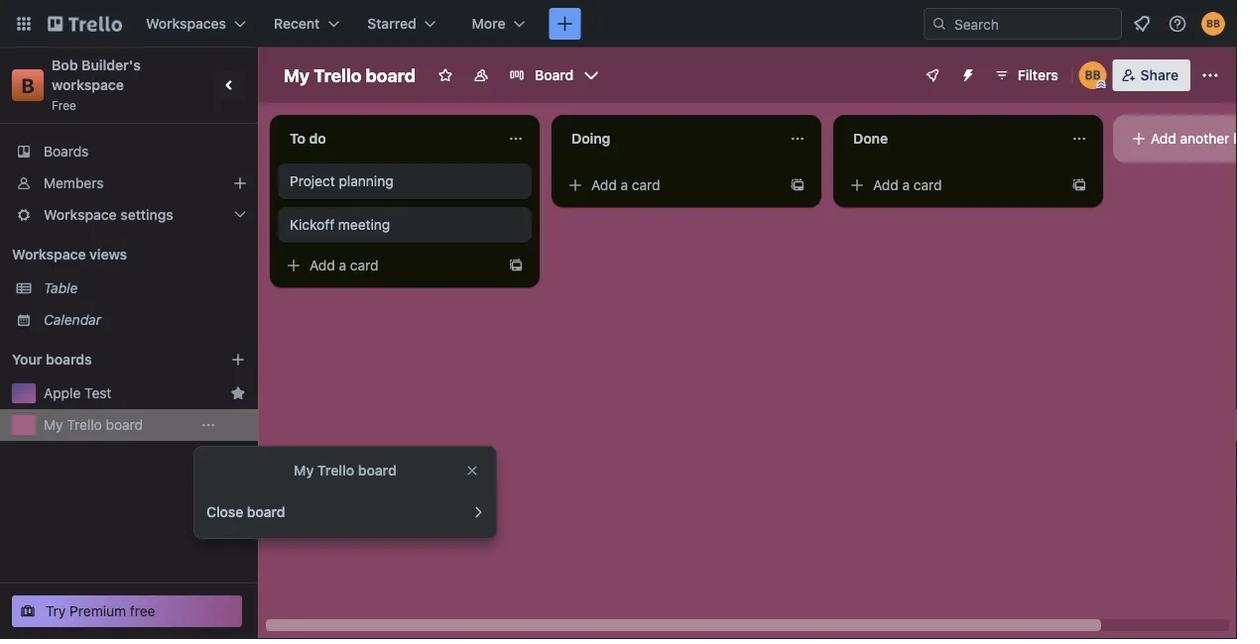 Task type: vqa. For each thing, say whether or not it's contained in the screenshot.
the Builder's
yes



Task type: locate. For each thing, give the bounding box(es) containing it.
add down done text box
[[873, 177, 899, 193]]

create from template… image
[[790, 178, 806, 193], [1072, 178, 1087, 193]]

apple test link
[[44, 384, 222, 404]]

bob builder's workspace free
[[52, 57, 144, 112]]

trello down apple test
[[67, 417, 102, 434]]

board inside button
[[247, 505, 285, 521]]

add a card down doing text field
[[591, 177, 660, 193]]

search image
[[932, 16, 948, 32]]

add
[[1151, 130, 1176, 147], [591, 177, 617, 193], [873, 177, 899, 193], [310, 257, 335, 274]]

trello down recent dropdown button
[[314, 64, 362, 86]]

my trello board inside the my trello board link
[[44, 417, 143, 434]]

premium
[[70, 604, 126, 620]]

1 create from template… image from the left
[[790, 178, 806, 193]]

1 vertical spatial bob builder (bobbuilder40) image
[[1079, 62, 1107, 89]]

card down doing text field
[[632, 177, 660, 193]]

card down done text box
[[914, 177, 942, 193]]

table
[[44, 280, 78, 297]]

add a card link
[[560, 172, 782, 199], [841, 172, 1064, 199], [278, 252, 500, 280]]

0 horizontal spatial create from template… image
[[790, 178, 806, 193]]

my trello board down test
[[44, 417, 143, 434]]

Board name text field
[[274, 60, 426, 91]]

Done text field
[[841, 123, 1060, 155]]

0 horizontal spatial add a card
[[310, 257, 379, 274]]

boards
[[44, 143, 89, 160]]

1 horizontal spatial add a card
[[591, 177, 660, 193]]

your boards with 2 items element
[[12, 348, 200, 372]]

board up close board button
[[358, 463, 397, 479]]

sm image for add a card link for doing text field
[[566, 176, 585, 195]]

To do text field
[[278, 123, 496, 155]]

board down starred
[[366, 64, 416, 86]]

1 horizontal spatial add a card link
[[560, 172, 782, 199]]

1 horizontal spatial card
[[632, 177, 660, 193]]

add a card for done text box
[[873, 177, 942, 193]]

show menu image
[[1201, 65, 1220, 85]]

1 horizontal spatial create from template… image
[[1072, 178, 1087, 193]]

add a card link down done text box
[[841, 172, 1064, 199]]

your
[[12, 352, 42, 368]]

1 horizontal spatial a
[[621, 177, 628, 193]]

create from template… image for add a card link for doing text field
[[790, 178, 806, 193]]

workspace up the table
[[12, 247, 86, 263]]

a down doing text field
[[621, 177, 628, 193]]

power ups image
[[924, 67, 940, 83]]

a down done text box
[[902, 177, 910, 193]]

try
[[46, 604, 66, 620]]

2 horizontal spatial add a card
[[873, 177, 942, 193]]

0 vertical spatial my trello board
[[284, 64, 416, 86]]

board right close
[[247, 505, 285, 521]]

workspace
[[44, 207, 117, 223], [12, 247, 86, 263]]

board down apple test link
[[106, 417, 143, 434]]

apple test
[[44, 385, 111, 402]]

0 vertical spatial trello
[[314, 64, 362, 86]]

my trello board down starred
[[284, 64, 416, 86]]

settings
[[120, 207, 173, 223]]

workspace for workspace views
[[12, 247, 86, 263]]

workspaces button
[[134, 8, 258, 40]]

bob builder (bobbuilder40) image right filters
[[1079, 62, 1107, 89]]

board inside "text field"
[[366, 64, 416, 86]]

Doing text field
[[560, 123, 778, 155]]

sm image
[[1129, 129, 1149, 149], [566, 176, 585, 195], [847, 176, 867, 195], [284, 256, 304, 276]]

bob builder (bobbuilder40) image
[[1202, 12, 1225, 36], [1079, 62, 1107, 89]]

2 horizontal spatial a
[[902, 177, 910, 193]]

my inside the my trello board link
[[44, 417, 63, 434]]

card for done text box
[[914, 177, 942, 193]]

filters button
[[988, 60, 1064, 91]]

0 horizontal spatial a
[[339, 257, 346, 274]]

2 create from template… image from the left
[[1072, 178, 1087, 193]]

0 vertical spatial my
[[284, 64, 310, 86]]

my trello board link
[[44, 416, 190, 436]]

my inside my trello board "text field"
[[284, 64, 310, 86]]

sm image for add a card link to the left
[[284, 256, 304, 276]]

calendar
[[44, 312, 101, 328]]

workspace down members
[[44, 207, 117, 223]]

meeting
[[338, 217, 390, 233]]

card down meeting
[[350, 257, 379, 274]]

calendar link
[[44, 311, 246, 330]]

workspace views
[[12, 247, 127, 263]]

add a card down done text box
[[873, 177, 942, 193]]

2 horizontal spatial add a card link
[[841, 172, 1064, 199]]

trello
[[314, 64, 362, 86], [67, 417, 102, 434], [317, 463, 354, 479]]

add a card
[[591, 177, 660, 193], [873, 177, 942, 193], [310, 257, 379, 274]]

boards link
[[0, 136, 258, 168]]

share button
[[1113, 60, 1191, 91]]

kickoff
[[290, 217, 334, 233]]

bob
[[52, 57, 78, 73]]

project planning
[[290, 173, 394, 190]]

0 vertical spatial workspace
[[44, 207, 117, 223]]

my trello board up close board button
[[294, 463, 397, 479]]

another
[[1180, 130, 1230, 147]]

add down kickoff
[[310, 257, 335, 274]]

a for sm image corresponding to add a card link related to done text box
[[902, 177, 910, 193]]

2 vertical spatial my trello board
[[294, 463, 397, 479]]

project planning link
[[278, 164, 532, 199]]

1 vertical spatial workspace
[[12, 247, 86, 263]]

my trello board
[[284, 64, 416, 86], [44, 417, 143, 434], [294, 463, 397, 479]]

workspace inside workspace settings popup button
[[44, 207, 117, 223]]

my
[[284, 64, 310, 86], [44, 417, 63, 434], [294, 463, 314, 479]]

recent
[[274, 15, 320, 32]]

members link
[[0, 168, 258, 199]]

2 vertical spatial my
[[294, 463, 314, 479]]

trello inside "text field"
[[314, 64, 362, 86]]

Search field
[[948, 9, 1121, 39]]

workspace navigation collapse icon image
[[216, 71, 244, 99]]

try premium free button
[[12, 596, 242, 628]]

workspace settings
[[44, 207, 173, 223]]

trello up close board button
[[317, 463, 354, 479]]

apple
[[44, 385, 81, 402]]

0 horizontal spatial bob builder (bobbuilder40) image
[[1079, 62, 1107, 89]]

card
[[632, 177, 660, 193], [914, 177, 942, 193], [350, 257, 379, 274]]

my down apple
[[44, 417, 63, 434]]

a
[[621, 177, 628, 193], [902, 177, 910, 193], [339, 257, 346, 274]]

1 vertical spatial my trello board
[[44, 417, 143, 434]]

board
[[366, 64, 416, 86], [106, 417, 143, 434], [358, 463, 397, 479], [247, 505, 285, 521]]

bob builder (bobbuilder40) image right open information menu icon
[[1202, 12, 1225, 36]]

1 vertical spatial trello
[[67, 417, 102, 434]]

1 horizontal spatial bob builder (bobbuilder40) image
[[1202, 12, 1225, 36]]

create from template… image for add a card link related to done text box
[[1072, 178, 1087, 193]]

a down kickoff meeting
[[339, 257, 346, 274]]

add a card down kickoff meeting
[[310, 257, 379, 274]]

1 vertical spatial my
[[44, 417, 63, 434]]

my down the recent
[[284, 64, 310, 86]]

b link
[[12, 69, 44, 101]]

close
[[206, 505, 243, 521]]

2 horizontal spatial card
[[914, 177, 942, 193]]

this member is an admin of this board. image
[[1097, 80, 1106, 89]]

my up close board button
[[294, 463, 314, 479]]

add a card link down kickoff meeting link
[[278, 252, 500, 280]]

add a card link down doing text field
[[560, 172, 782, 199]]



Task type: describe. For each thing, give the bounding box(es) containing it.
board button
[[501, 60, 607, 91]]

kickoff meeting
[[290, 217, 390, 233]]

primary element
[[0, 0, 1237, 48]]

add a card link for done text box
[[841, 172, 1064, 199]]

members
[[44, 175, 104, 191]]

your boards
[[12, 352, 92, 368]]

kickoff meeting link
[[278, 207, 532, 243]]

close popover image
[[464, 463, 480, 479]]

filters
[[1018, 67, 1058, 83]]

open information menu image
[[1168, 14, 1188, 34]]

views
[[89, 247, 127, 263]]

board actions menu image
[[200, 418, 216, 434]]

automation image
[[952, 60, 980, 87]]

add another li link
[[1121, 123, 1237, 155]]

more button
[[460, 8, 537, 40]]

workspaces
[[146, 15, 226, 32]]

card for doing text field
[[632, 177, 660, 193]]

0 vertical spatial bob builder (bobbuilder40) image
[[1202, 12, 1225, 36]]

share
[[1141, 67, 1179, 83]]

create board or workspace image
[[555, 14, 575, 34]]

starred icon image
[[230, 386, 246, 402]]

board
[[535, 67, 574, 83]]

close board
[[206, 505, 285, 521]]

b
[[21, 73, 34, 97]]

a for sm image for add a card link for doing text field
[[621, 177, 628, 193]]

free
[[52, 98, 76, 112]]

back to home image
[[48, 8, 122, 40]]

workspace
[[52, 77, 124, 93]]

0 horizontal spatial add a card link
[[278, 252, 500, 280]]

recent button
[[262, 8, 352, 40]]

bob builder's workspace link
[[52, 57, 144, 93]]

add a card for doing text field
[[591, 177, 660, 193]]

sm image for add a card link related to done text box
[[847, 176, 867, 195]]

my trello board inside my trello board "text field"
[[284, 64, 416, 86]]

workspace for workspace settings
[[44, 207, 117, 223]]

starred button
[[355, 8, 448, 40]]

free
[[130, 604, 155, 620]]

create from template… image
[[508, 258, 524, 274]]

builder's
[[81, 57, 141, 73]]

more
[[472, 15, 505, 32]]

0 notifications image
[[1130, 12, 1154, 36]]

try premium free
[[46, 604, 155, 620]]

add left another
[[1151, 130, 1176, 147]]

close board button
[[194, 495, 496, 531]]

test
[[84, 385, 111, 402]]

project
[[290, 173, 335, 190]]

0 horizontal spatial card
[[350, 257, 379, 274]]

add a card link for doing text field
[[560, 172, 782, 199]]

starred
[[367, 15, 416, 32]]

li
[[1233, 130, 1237, 147]]

workspace visible image
[[473, 67, 489, 83]]

star or unstar board image
[[438, 67, 453, 83]]

add down doing text field
[[591, 177, 617, 193]]

boards
[[46, 352, 92, 368]]

planning
[[339, 173, 394, 190]]

a for sm image for add a card link to the left
[[339, 257, 346, 274]]

add another li
[[1151, 130, 1237, 147]]

2 vertical spatial trello
[[317, 463, 354, 479]]

sm image inside the add another li link
[[1129, 129, 1149, 149]]

table link
[[44, 279, 246, 299]]

workspace settings button
[[0, 199, 258, 231]]

add board image
[[230, 352, 246, 368]]



